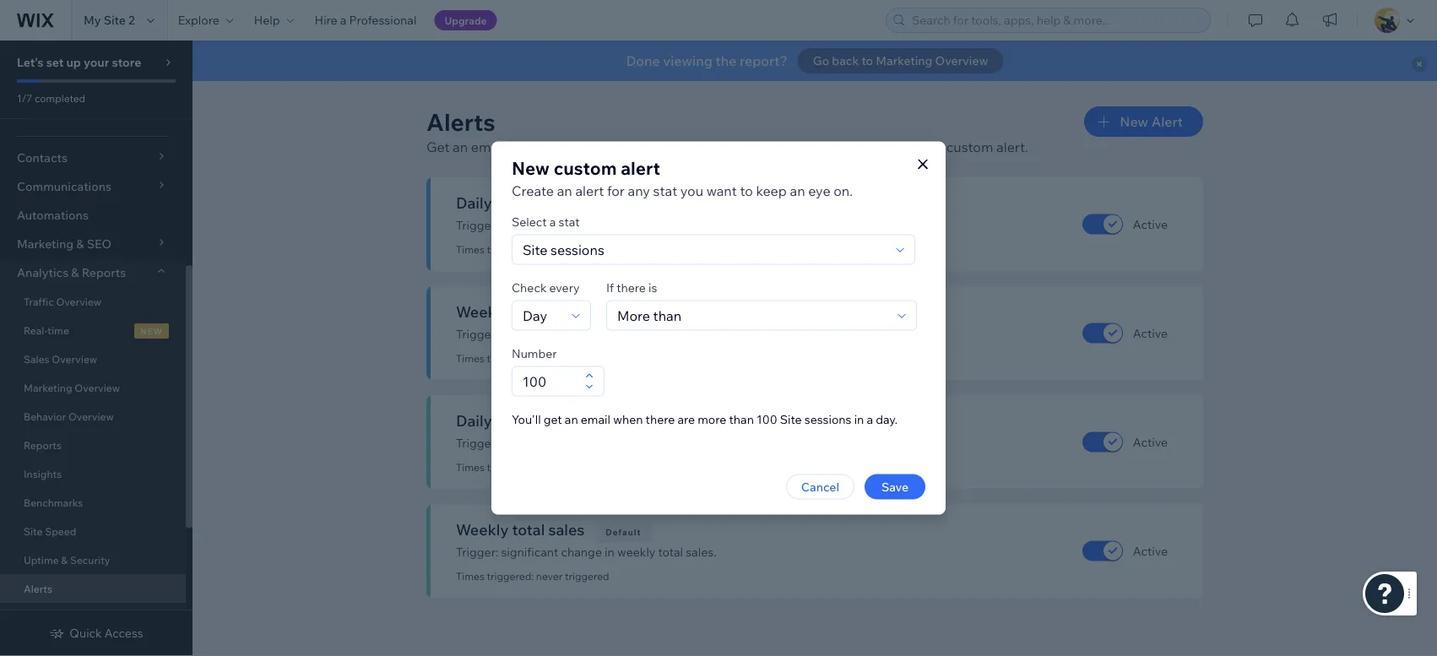 Task type: vqa. For each thing, say whether or not it's contained in the screenshot.
Describe your business here. What makes it great? Use short catchy text to tell people what you do or offer. text field
no



Task type: locate. For each thing, give the bounding box(es) containing it.
1 weekly from the top
[[617, 327, 656, 342]]

new inside new custom alert create an alert for any stat you want to keep an eye on.
[[512, 157, 550, 180]]

weekly
[[456, 302, 509, 321], [456, 520, 509, 539]]

triggered: up number text box
[[487, 352, 534, 365]]

default for daily site sessions
[[608, 200, 643, 210]]

sidebar element
[[0, 41, 193, 656]]

1 times triggered: never triggered from the top
[[456, 243, 610, 256]]

1 horizontal spatial alerts
[[427, 107, 496, 136]]

1 horizontal spatial your
[[886, 139, 914, 155]]

1 horizontal spatial alert
[[576, 182, 604, 199]]

trigger: down daily total sales
[[456, 436, 499, 451]]

insights
[[24, 468, 62, 480]]

3 times triggered: never triggered from the top
[[456, 461, 610, 474]]

let's
[[17, 55, 44, 70]]

default down "if there is"
[[624, 309, 660, 319]]

default
[[608, 200, 643, 210], [624, 309, 660, 319], [589, 418, 625, 428], [606, 527, 642, 537]]

0 horizontal spatial marketing
[[24, 381, 72, 394]]

times down daily site sessions
[[456, 243, 485, 256]]

0 vertical spatial alert
[[508, 139, 537, 155]]

site right 100
[[780, 412, 802, 427]]

custom
[[947, 139, 994, 155], [554, 157, 617, 180]]

0 vertical spatial new
[[1120, 113, 1149, 130]]

explore
[[178, 13, 219, 27]]

daily down you'll get an email when there are more than 100 site sessions in a day.
[[617, 436, 644, 451]]

email right the get
[[471, 139, 505, 155]]

daily for daily site sessions
[[456, 193, 492, 212]]

sessions. for weekly site sessions
[[681, 327, 731, 342]]

key
[[765, 139, 787, 155]]

your inside alerts get an email alert when there's a significant change in key stats, or create your own custom alert.
[[886, 139, 914, 155]]

significant for daily site sessions
[[501, 218, 559, 233]]

daily down any
[[617, 218, 644, 233]]

new
[[140, 325, 163, 336]]

site
[[496, 193, 522, 212], [646, 218, 666, 233], [512, 302, 538, 321], [659, 327, 678, 342]]

weekly
[[617, 327, 656, 342], [617, 545, 656, 560]]

when up the trigger: significant change in daily total sales. at the left
[[613, 412, 643, 427]]

check
[[512, 280, 547, 295]]

marketing right the back
[[876, 53, 933, 68]]

1 horizontal spatial email
[[581, 412, 611, 427]]

marketing up 'behavior'
[[24, 381, 72, 394]]

times triggered: never triggered up number text box
[[456, 352, 610, 365]]

never for weekly site sessions
[[536, 352, 563, 365]]

stat inside new custom alert create an alert for any stat you want to keep an eye on.
[[653, 182, 678, 199]]

change for weekly site sessions
[[561, 327, 602, 342]]

alerts inside alerts get an email alert when there's a significant change in key stats, or create your own custom alert.
[[427, 107, 496, 136]]

1 vertical spatial weekly
[[456, 520, 509, 539]]

0 horizontal spatial to
[[740, 182, 753, 199]]

save
[[882, 479, 909, 494]]

new
[[1120, 113, 1149, 130], [512, 157, 550, 180]]

new up create
[[512, 157, 550, 180]]

an right "get"
[[565, 412, 578, 427]]

significant for weekly total sales
[[501, 545, 559, 560]]

1 vertical spatial sales.
[[686, 545, 717, 560]]

stat right any
[[653, 182, 678, 199]]

change for daily total sales
[[561, 436, 602, 451]]

to right 'want'
[[740, 182, 753, 199]]

sales overview link
[[0, 345, 186, 373]]

1 horizontal spatial stat
[[653, 182, 678, 199]]

reports
[[82, 265, 126, 280], [24, 439, 62, 452]]

go back to marketing overview button
[[798, 48, 1004, 73]]

triggered down trigger: significant change in weekly total sales.
[[565, 570, 610, 583]]

4 triggered from the top
[[565, 570, 610, 583]]

triggered down the trigger: significant change in weekly site sessions.
[[565, 352, 610, 365]]

alert up create
[[508, 139, 537, 155]]

custom inside new custom alert create an alert for any stat you want to keep an eye on.
[[554, 157, 617, 180]]

0 vertical spatial site
[[104, 13, 126, 27]]

0 horizontal spatial new
[[512, 157, 550, 180]]

1 vertical spatial daily
[[456, 411, 492, 430]]

keep
[[756, 182, 787, 199]]

times triggered: never triggered down weekly total sales
[[456, 570, 610, 583]]

0 horizontal spatial reports
[[24, 439, 62, 452]]

weekly for weekly total sales
[[456, 520, 509, 539]]

there right if
[[617, 280, 646, 295]]

0 horizontal spatial alert
[[508, 139, 537, 155]]

2 triggered: from the top
[[487, 352, 534, 365]]

change
[[701, 139, 748, 155], [561, 218, 602, 233], [561, 327, 602, 342], [561, 436, 602, 451], [561, 545, 602, 560]]

select
[[512, 214, 547, 229]]

1 horizontal spatial reports
[[82, 265, 126, 280]]

trigger: for weekly total sales
[[456, 545, 499, 560]]

Number text field
[[518, 367, 580, 396]]

0 vertical spatial &
[[71, 265, 79, 280]]

alerts get an email alert when there's a significant change in key stats, or create your own custom alert.
[[427, 107, 1029, 155]]

your left the own
[[886, 139, 914, 155]]

alerts for alerts
[[24, 582, 52, 595]]

trigger:
[[456, 218, 499, 233], [456, 327, 499, 342], [456, 436, 499, 451], [456, 545, 499, 560]]

1 horizontal spatial &
[[71, 265, 79, 280]]

site speed link
[[0, 517, 186, 546]]

new inside button
[[1120, 113, 1149, 130]]

1 vertical spatial when
[[613, 412, 643, 427]]

2 vertical spatial alert
[[576, 182, 604, 199]]

times
[[456, 243, 485, 256], [456, 352, 485, 365], [456, 461, 485, 474], [456, 570, 485, 583]]

sessions left day.
[[805, 412, 852, 427]]

1 daily from the top
[[617, 218, 644, 233]]

sales up the trigger: significant change in daily total sales. at the left
[[532, 411, 568, 430]]

1 times from the top
[[456, 243, 485, 256]]

2 times triggered: never triggered from the top
[[456, 352, 610, 365]]

0 horizontal spatial stat
[[559, 214, 580, 229]]

0 vertical spatial weekly
[[617, 327, 656, 342]]

hire
[[315, 13, 338, 27]]

email inside alerts get an email alert when there's a significant change in key stats, or create your own custom alert.
[[471, 139, 505, 155]]

trigger: down weekly site sessions
[[456, 327, 499, 342]]

alert left the "for" on the left of the page
[[576, 182, 604, 199]]

2 horizontal spatial site
[[780, 412, 802, 427]]

significant down you'll
[[501, 436, 559, 451]]

for
[[607, 182, 625, 199]]

marketing
[[876, 53, 933, 68], [24, 381, 72, 394]]

reports up traffic overview link
[[82, 265, 126, 280]]

upgrade button
[[435, 10, 497, 30]]

0 vertical spatial stat
[[653, 182, 678, 199]]

custom down there's
[[554, 157, 617, 180]]

total
[[496, 411, 528, 430], [646, 436, 671, 451], [512, 520, 545, 539], [659, 545, 683, 560]]

never for daily site sessions
[[536, 243, 563, 256]]

0 horizontal spatial custom
[[554, 157, 617, 180]]

2 vertical spatial sessions
[[805, 412, 852, 427]]

daily left create
[[456, 193, 492, 212]]

1 trigger: from the top
[[456, 218, 499, 233]]

professional
[[349, 13, 417, 27]]

overview
[[936, 53, 989, 68], [56, 295, 102, 308], [52, 353, 97, 365], [75, 381, 120, 394], [68, 410, 114, 423]]

2 vertical spatial site
[[24, 525, 43, 538]]

1 horizontal spatial marketing
[[876, 53, 933, 68]]

check every
[[512, 280, 580, 295]]

site
[[104, 13, 126, 27], [780, 412, 802, 427], [24, 525, 43, 538]]

triggered: down daily total sales
[[487, 461, 534, 474]]

0 vertical spatial email
[[471, 139, 505, 155]]

never for weekly total sales
[[536, 570, 563, 583]]

if there is
[[607, 280, 658, 295]]

triggered: for daily site sessions
[[487, 243, 534, 256]]

2 never from the top
[[536, 352, 563, 365]]

alerts link
[[0, 574, 186, 603]]

& up traffic overview
[[71, 265, 79, 280]]

& inside dropdown button
[[71, 265, 79, 280]]

1 active from the top
[[1134, 217, 1168, 231]]

quick
[[70, 626, 102, 641]]

alerts up the get
[[427, 107, 496, 136]]

4 trigger: from the top
[[456, 545, 499, 560]]

0 vertical spatial sessions.
[[669, 218, 719, 233]]

triggered: down select at the top left
[[487, 243, 534, 256]]

alert up any
[[621, 157, 660, 180]]

create
[[843, 139, 883, 155]]

default up trigger: significant change in weekly total sales.
[[606, 527, 642, 537]]

hire a professional link
[[305, 0, 427, 41]]

1 horizontal spatial when
[[613, 412, 643, 427]]

triggered down the trigger: significant change in daily total sales. at the left
[[565, 461, 610, 474]]

help
[[254, 13, 280, 27]]

times triggered: never triggered
[[456, 243, 610, 256], [456, 352, 610, 365], [456, 461, 610, 474], [456, 570, 610, 583]]

0 vertical spatial when
[[540, 139, 574, 155]]

1 vertical spatial email
[[581, 412, 611, 427]]

never up number text box
[[536, 352, 563, 365]]

never for daily total sales
[[536, 461, 563, 474]]

significant down weekly total sales
[[501, 545, 559, 560]]

daily
[[617, 218, 644, 233], [617, 436, 644, 451]]

a right hire
[[340, 13, 347, 27]]

triggered for weekly total sales
[[565, 570, 610, 583]]

0 vertical spatial weekly
[[456, 302, 509, 321]]

1 vertical spatial reports
[[24, 439, 62, 452]]

custom inside alerts get an email alert when there's a significant change in key stats, or create your own custom alert.
[[947, 139, 994, 155]]

triggered down trigger: significant change in daily site sessions. at the top of page
[[565, 243, 610, 256]]

trigger: down weekly total sales
[[456, 545, 499, 560]]

your right up
[[84, 55, 109, 70]]

analytics
[[17, 265, 69, 280]]

1 vertical spatial your
[[886, 139, 914, 155]]

overview for traffic overview
[[56, 295, 102, 308]]

0 horizontal spatial alerts
[[24, 582, 52, 595]]

2 trigger: from the top
[[456, 327, 499, 342]]

2 weekly from the top
[[617, 545, 656, 560]]

site left speed
[[24, 525, 43, 538]]

times for weekly site sessions
[[456, 352, 485, 365]]

0 vertical spatial sales
[[532, 411, 568, 430]]

change right select at the top left
[[561, 218, 602, 233]]

1 vertical spatial custom
[[554, 157, 617, 180]]

never down select a stat
[[536, 243, 563, 256]]

insights link
[[0, 460, 186, 488]]

1 vertical spatial sales
[[549, 520, 585, 539]]

times left number
[[456, 352, 485, 365]]

triggered: for weekly site sessions
[[487, 352, 534, 365]]

1 vertical spatial new
[[512, 157, 550, 180]]

site left 2
[[104, 13, 126, 27]]

sales for weekly total sales
[[549, 520, 585, 539]]

times triggered: never triggered down you'll
[[456, 461, 610, 474]]

3 trigger: from the top
[[456, 436, 499, 451]]

0 horizontal spatial site
[[24, 525, 43, 538]]

sales. for weekly total sales
[[686, 545, 717, 560]]

1 horizontal spatial custom
[[947, 139, 994, 155]]

change down every
[[561, 327, 602, 342]]

new left "alert"
[[1120, 113, 1149, 130]]

4 never from the top
[[536, 570, 563, 583]]

overview for marketing overview
[[75, 381, 120, 394]]

4 times triggered: never triggered from the top
[[456, 570, 610, 583]]

alert inside alerts get an email alert when there's a significant change in key stats, or create your own custom alert.
[[508, 139, 537, 155]]

0 vertical spatial alerts
[[427, 107, 496, 136]]

email up the trigger: significant change in daily total sales. at the left
[[581, 412, 611, 427]]

significant down daily site sessions
[[501, 218, 559, 233]]

default for weekly total sales
[[606, 527, 642, 537]]

traffic
[[24, 295, 54, 308]]

alert.
[[997, 139, 1029, 155]]

an left eye
[[790, 182, 806, 199]]

0 vertical spatial to
[[862, 53, 874, 68]]

real-time
[[24, 324, 69, 337]]

1 weekly from the top
[[456, 302, 509, 321]]

alerts down the uptime
[[24, 582, 52, 595]]

never down the trigger: significant change in daily total sales. at the left
[[536, 461, 563, 474]]

stat
[[653, 182, 678, 199], [559, 214, 580, 229]]

1 vertical spatial marketing
[[24, 381, 72, 394]]

sessions
[[525, 193, 586, 212], [542, 302, 603, 321], [805, 412, 852, 427]]

change up 'want'
[[701, 139, 748, 155]]

weekly total sales
[[456, 520, 585, 539]]

significant up new custom alert create an alert for any stat you want to keep an eye on.
[[632, 139, 698, 155]]

1 vertical spatial sessions
[[542, 302, 603, 321]]

sessions up select a stat
[[525, 193, 586, 212]]

my
[[84, 13, 101, 27]]

0 vertical spatial daily
[[456, 193, 492, 212]]

upgrade
[[445, 14, 487, 27]]

4 active from the top
[[1134, 544, 1168, 558]]

trigger: down daily site sessions
[[456, 218, 499, 233]]

new for alert
[[1120, 113, 1149, 130]]

2
[[128, 13, 135, 27]]

0 vertical spatial sales.
[[674, 436, 704, 451]]

1 triggered: from the top
[[487, 243, 534, 256]]

email
[[471, 139, 505, 155], [581, 412, 611, 427]]

when left there's
[[540, 139, 574, 155]]

change down weekly total sales
[[561, 545, 602, 560]]

a left day.
[[867, 412, 874, 427]]

significant
[[632, 139, 698, 155], [501, 218, 559, 233], [501, 327, 559, 342], [501, 436, 559, 451], [501, 545, 559, 560]]

let's set up your store
[[17, 55, 141, 70]]

0 vertical spatial reports
[[82, 265, 126, 280]]

1 horizontal spatial new
[[1120, 113, 1149, 130]]

0 vertical spatial daily
[[617, 218, 644, 233]]

sales up trigger: significant change in weekly total sales.
[[549, 520, 585, 539]]

active
[[1134, 217, 1168, 231], [1134, 326, 1168, 340], [1134, 435, 1168, 449], [1134, 544, 1168, 558]]

2 triggered from the top
[[565, 352, 610, 365]]

daily left you'll
[[456, 411, 492, 430]]

0 horizontal spatial your
[[84, 55, 109, 70]]

2 daily from the top
[[456, 411, 492, 430]]

to
[[862, 53, 874, 68], [740, 182, 753, 199]]

3 never from the top
[[536, 461, 563, 474]]

0 horizontal spatial when
[[540, 139, 574, 155]]

in
[[751, 139, 762, 155], [605, 218, 615, 233], [605, 327, 615, 342], [855, 412, 864, 427], [605, 436, 615, 451], [605, 545, 615, 560]]

0 vertical spatial marketing
[[876, 53, 933, 68]]

site speed
[[24, 525, 76, 538]]

Select a stat field
[[518, 235, 891, 264]]

times down daily total sales
[[456, 461, 485, 474]]

0 vertical spatial there
[[617, 280, 646, 295]]

1 vertical spatial &
[[61, 554, 68, 566]]

0 vertical spatial custom
[[947, 139, 994, 155]]

triggered for daily site sessions
[[565, 243, 610, 256]]

2 active from the top
[[1134, 326, 1168, 340]]

to right the back
[[862, 53, 874, 68]]

there left are
[[646, 412, 675, 427]]

marketing inside "sidebar" element
[[24, 381, 72, 394]]

1 vertical spatial sessions.
[[681, 327, 731, 342]]

custom right the own
[[947, 139, 994, 155]]

triggered: for daily total sales
[[487, 461, 534, 474]]

3 times from the top
[[456, 461, 485, 474]]

change inside alerts get an email alert when there's a significant change in key stats, or create your own custom alert.
[[701, 139, 748, 155]]

triggered for weekly site sessions
[[565, 352, 610, 365]]

in for daily total sales
[[605, 436, 615, 451]]

1 vertical spatial to
[[740, 182, 753, 199]]

active for weekly total sales
[[1134, 544, 1168, 558]]

alerts inside "sidebar" element
[[24, 582, 52, 595]]

never down trigger: significant change in weekly total sales.
[[536, 570, 563, 583]]

1 vertical spatial daily
[[617, 436, 644, 451]]

&
[[71, 265, 79, 280], [61, 554, 68, 566]]

times down weekly total sales
[[456, 570, 485, 583]]

email for you'll
[[581, 412, 611, 427]]

weekly for sales
[[617, 545, 656, 560]]

an inside alerts get an email alert when there's a significant change in key stats, or create your own custom alert.
[[453, 139, 468, 155]]

default up the trigger: significant change in daily total sales. at the left
[[589, 418, 625, 428]]

analytics & reports
[[17, 265, 126, 280]]

sessions down every
[[542, 302, 603, 321]]

a right there's
[[622, 139, 629, 155]]

1 horizontal spatial to
[[862, 53, 874, 68]]

than
[[729, 412, 754, 427]]

change down "get"
[[561, 436, 602, 451]]

done viewing the report? alert
[[193, 41, 1438, 81]]

when inside alerts get an email alert when there's a significant change in key stats, or create your own custom alert.
[[540, 139, 574, 155]]

Check every field
[[518, 301, 567, 330]]

default down the "for" on the left of the page
[[608, 200, 643, 210]]

stats,
[[790, 139, 824, 155]]

an right the get
[[453, 139, 468, 155]]

3 triggered: from the top
[[487, 461, 534, 474]]

significant up number
[[501, 327, 559, 342]]

save button
[[865, 474, 926, 500]]

times triggered: never triggered down select at the top left
[[456, 243, 610, 256]]

4 triggered: from the top
[[487, 570, 534, 583]]

2 horizontal spatial alert
[[621, 157, 660, 180]]

if
[[607, 280, 614, 295]]

sessions.
[[669, 218, 719, 233], [681, 327, 731, 342]]

& right the uptime
[[61, 554, 68, 566]]

trigger: for weekly site sessions
[[456, 327, 499, 342]]

store
[[112, 55, 141, 70]]

access
[[105, 626, 143, 641]]

1 vertical spatial alerts
[[24, 582, 52, 595]]

times triggered: never triggered for daily site sessions
[[456, 243, 610, 256]]

0 vertical spatial sessions
[[525, 193, 586, 212]]

4 times from the top
[[456, 570, 485, 583]]

sessions for daily site sessions
[[525, 193, 586, 212]]

1 vertical spatial weekly
[[617, 545, 656, 560]]

1 triggered from the top
[[565, 243, 610, 256]]

trigger: significant change in daily site sessions.
[[456, 218, 719, 233]]

reports up insights
[[24, 439, 62, 452]]

2 weekly from the top
[[456, 520, 509, 539]]

stat right select at the top left
[[559, 214, 580, 229]]

0 horizontal spatial &
[[61, 554, 68, 566]]

1 daily from the top
[[456, 193, 492, 212]]

2 times from the top
[[456, 352, 485, 365]]

alert
[[508, 139, 537, 155], [621, 157, 660, 180], [576, 182, 604, 199]]

0 vertical spatial your
[[84, 55, 109, 70]]

reports inside analytics & reports dropdown button
[[82, 265, 126, 280]]

3 triggered from the top
[[565, 461, 610, 474]]

a
[[340, 13, 347, 27], [622, 139, 629, 155], [550, 214, 556, 229], [867, 412, 874, 427]]

0 horizontal spatial email
[[471, 139, 505, 155]]

triggered: down weekly total sales
[[487, 570, 534, 583]]

3 active from the top
[[1134, 435, 1168, 449]]

2 daily from the top
[[617, 436, 644, 451]]

a inside alerts get an email alert when there's a significant change in key stats, or create your own custom alert.
[[622, 139, 629, 155]]

1 never from the top
[[536, 243, 563, 256]]

trigger: for daily site sessions
[[456, 218, 499, 233]]



Task type: describe. For each thing, give the bounding box(es) containing it.
is
[[649, 280, 658, 295]]

traffic overview link
[[0, 287, 186, 316]]

behavior
[[24, 410, 66, 423]]

hire a professional
[[315, 13, 417, 27]]

change for weekly total sales
[[561, 545, 602, 560]]

daily for sales
[[617, 436, 644, 451]]

any
[[628, 182, 650, 199]]

go back to marketing overview
[[813, 53, 989, 68]]

behavior overview
[[24, 410, 114, 423]]

every
[[550, 280, 580, 295]]

real-
[[24, 324, 48, 337]]

sales for daily total sales
[[532, 411, 568, 430]]

are
[[678, 412, 695, 427]]

you'll get an email when there are more than 100 site sessions in a day.
[[512, 412, 898, 427]]

more
[[698, 412, 727, 427]]

trigger: significant change in weekly site sessions.
[[456, 327, 731, 342]]

go
[[813, 53, 830, 68]]

help button
[[244, 0, 305, 41]]

1 vertical spatial alert
[[621, 157, 660, 180]]

on.
[[834, 182, 853, 199]]

daily total sales
[[456, 411, 568, 430]]

uptime
[[24, 554, 59, 566]]

traffic overview
[[24, 295, 102, 308]]

up
[[66, 55, 81, 70]]

daily for daily total sales
[[456, 411, 492, 430]]

active for daily site sessions
[[1134, 217, 1168, 231]]

benchmarks link
[[0, 488, 186, 517]]

viewing
[[663, 52, 713, 69]]

sessions for weekly site sessions
[[542, 302, 603, 321]]

marketing inside button
[[876, 53, 933, 68]]

behavior overview link
[[0, 402, 186, 431]]

times for weekly total sales
[[456, 570, 485, 583]]

trigger: significant change in weekly total sales.
[[456, 545, 717, 560]]

default for daily total sales
[[589, 418, 625, 428]]

times triggered: never triggered for daily total sales
[[456, 461, 610, 474]]

active for daily total sales
[[1134, 435, 1168, 449]]

quick access
[[70, 626, 143, 641]]

triggered for daily total sales
[[565, 461, 610, 474]]

daily for sessions
[[617, 218, 644, 233]]

back
[[832, 53, 859, 68]]

new alert
[[1120, 113, 1184, 130]]

Search for tools, apps, help & more... field
[[907, 8, 1205, 32]]

own
[[917, 139, 944, 155]]

get
[[544, 412, 562, 427]]

1/7
[[17, 92, 32, 104]]

email for alerts
[[471, 139, 505, 155]]

your inside "sidebar" element
[[84, 55, 109, 70]]

uptime & security
[[24, 554, 110, 566]]

& for security
[[61, 554, 68, 566]]

there's
[[577, 139, 619, 155]]

of
[[49, 107, 60, 122]]

set
[[46, 55, 64, 70]]

new custom alert create an alert for any stat you want to keep an eye on.
[[512, 157, 853, 199]]

sales overview
[[24, 353, 97, 365]]

significant for weekly site sessions
[[501, 327, 559, 342]]

a right select at the top left
[[550, 214, 556, 229]]

weekly for sessions
[[617, 327, 656, 342]]

in inside alerts get an email alert when there's a significant change in key stats, or create your own custom alert.
[[751, 139, 762, 155]]

1 vertical spatial there
[[646, 412, 675, 427]]

day.
[[876, 412, 898, 427]]

done viewing the report?
[[626, 52, 788, 69]]

new alert button
[[1085, 106, 1204, 137]]

triggered: for weekly total sales
[[487, 570, 534, 583]]

reports inside reports link
[[24, 439, 62, 452]]

reports link
[[0, 431, 186, 460]]

100
[[757, 412, 778, 427]]

1/7 completed
[[17, 92, 85, 104]]

times triggered: never triggered for weekly site sessions
[[456, 352, 610, 365]]

daily site sessions
[[456, 193, 586, 212]]

new for custom
[[512, 157, 550, 180]]

marketing overview link
[[0, 373, 186, 402]]

speed
[[45, 525, 76, 538]]

weekly for weekly site sessions
[[456, 302, 509, 321]]

automations
[[17, 208, 89, 223]]

completed
[[35, 92, 85, 104]]

to inside new custom alert create an alert for any stat you want to keep an eye on.
[[740, 182, 753, 199]]

times triggered: never triggered for weekly total sales
[[456, 570, 610, 583]]

site inside "sidebar" element
[[24, 525, 43, 538]]

an right create
[[557, 182, 573, 199]]

1 vertical spatial stat
[[559, 214, 580, 229]]

in for weekly site sessions
[[605, 327, 615, 342]]

& for reports
[[71, 265, 79, 280]]

overview for behavior overview
[[68, 410, 114, 423]]

times for daily total sales
[[456, 461, 485, 474]]

my site 2
[[84, 13, 135, 27]]

in for daily site sessions
[[605, 218, 615, 233]]

default for weekly site sessions
[[624, 309, 660, 319]]

analytics & reports button
[[0, 258, 186, 287]]

trigger: significant change in daily total sales.
[[456, 436, 704, 451]]

alert
[[1152, 113, 1184, 130]]

number
[[512, 346, 557, 361]]

sales
[[24, 353, 50, 365]]

eye
[[809, 182, 831, 199]]

overview inside button
[[936, 53, 989, 68]]

overview for sales overview
[[52, 353, 97, 365]]

sessions. for daily site sessions
[[669, 218, 719, 233]]

automations link
[[0, 201, 186, 230]]

select a stat
[[512, 214, 580, 229]]

report?
[[740, 52, 788, 69]]

done
[[626, 52, 660, 69]]

marketing overview
[[24, 381, 120, 394]]

create
[[512, 182, 554, 199]]

get
[[427, 139, 450, 155]]

sales. for daily total sales
[[674, 436, 704, 451]]

quick access button
[[49, 626, 143, 641]]

the
[[716, 52, 737, 69]]

change for daily site sessions
[[561, 218, 602, 233]]

you
[[681, 182, 704, 199]]

point
[[17, 107, 46, 122]]

benchmarks
[[24, 496, 83, 509]]

times for daily site sessions
[[456, 243, 485, 256]]

weekly site sessions
[[456, 302, 603, 321]]

alerts for alerts get an email alert when there's a significant change in key stats, or create your own custom alert.
[[427, 107, 496, 136]]

If there is field
[[612, 301, 893, 330]]

significant inside alerts get an email alert when there's a significant change in key stats, or create your own custom alert.
[[632, 139, 698, 155]]

in for weekly total sales
[[605, 545, 615, 560]]

significant for daily total sales
[[501, 436, 559, 451]]

uptime & security link
[[0, 546, 186, 574]]

trigger: for daily total sales
[[456, 436, 499, 451]]

time
[[48, 324, 69, 337]]

1 horizontal spatial site
[[104, 13, 126, 27]]

security
[[70, 554, 110, 566]]

active for weekly site sessions
[[1134, 326, 1168, 340]]

you'll
[[512, 412, 541, 427]]

or
[[827, 139, 840, 155]]

to inside button
[[862, 53, 874, 68]]

1 vertical spatial site
[[780, 412, 802, 427]]

cancel
[[802, 479, 840, 494]]



